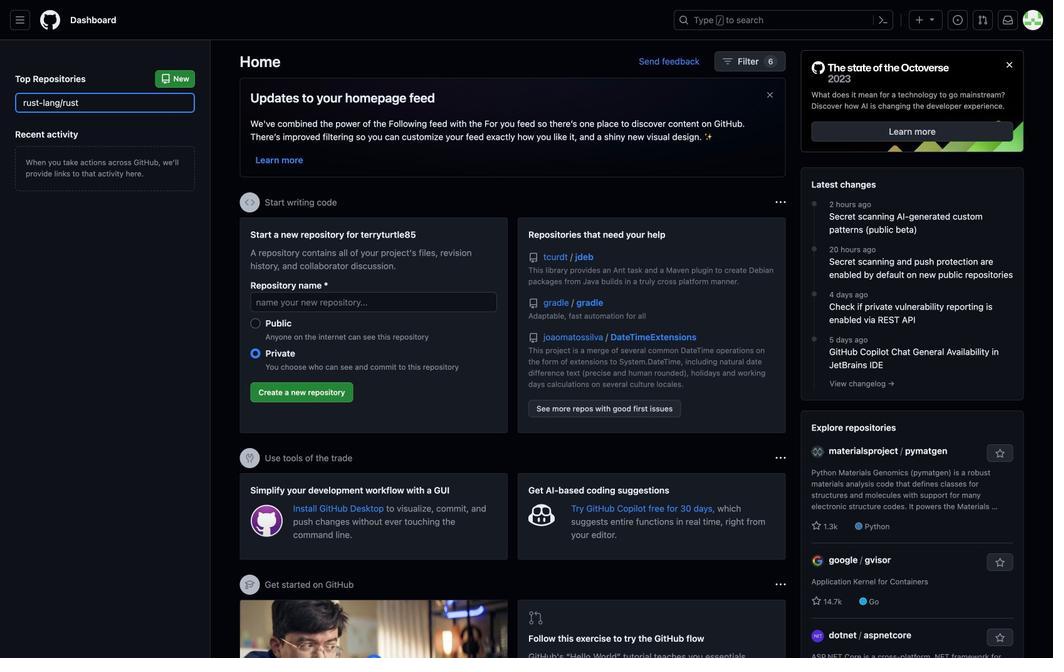 Task type: vqa. For each thing, say whether or not it's contained in the screenshot.
repo image
yes



Task type: locate. For each thing, give the bounding box(es) containing it.
repo image
[[529, 333, 539, 343]]

triangle down image
[[927, 14, 937, 24]]

star image up @dotnet profile image
[[812, 596, 822, 606]]

2 star image from the top
[[812, 596, 822, 606]]

star this repository image
[[995, 449, 1005, 459]]

1 vertical spatial repo image
[[529, 299, 539, 309]]

try the github flow element
[[518, 600, 786, 658]]

dot fill image
[[809, 199, 819, 209], [809, 289, 819, 299], [809, 334, 819, 344]]

repo image
[[529, 253, 539, 263], [529, 299, 539, 309]]

dot fill image
[[809, 244, 819, 254]]

issue opened image
[[953, 15, 963, 25]]

star image
[[812, 521, 822, 531], [812, 596, 822, 606]]

github desktop image
[[250, 505, 283, 537]]

tools image
[[245, 453, 255, 463]]

3 dot fill image from the top
[[809, 334, 819, 344]]

plus image
[[915, 15, 925, 25]]

close image
[[1005, 60, 1015, 70]]

1 repo image from the top
[[529, 253, 539, 263]]

1 star this repository image from the top
[[995, 558, 1005, 568]]

0 vertical spatial dot fill image
[[809, 199, 819, 209]]

None radio
[[250, 318, 261, 329], [250, 349, 261, 359], [250, 318, 261, 329], [250, 349, 261, 359]]

2 star this repository image from the top
[[995, 633, 1005, 643]]

1 vertical spatial star this repository image
[[995, 633, 1005, 643]]

git pull request image
[[529, 611, 544, 626]]

why am i seeing this? image for get ai-based coding suggestions element
[[776, 453, 786, 463]]

command palette image
[[878, 15, 888, 25]]

2 vertical spatial dot fill image
[[809, 334, 819, 344]]

why am i seeing this? image
[[776, 197, 786, 208], [776, 453, 786, 463], [776, 580, 786, 590]]

2 why am i seeing this? image from the top
[[776, 453, 786, 463]]

star image up @google profile icon
[[812, 521, 822, 531]]

1 star image from the top
[[812, 521, 822, 531]]

1 vertical spatial why am i seeing this? image
[[776, 453, 786, 463]]

0 vertical spatial star image
[[812, 521, 822, 531]]

1 why am i seeing this? image from the top
[[776, 197, 786, 208]]

start a new repository element
[[240, 218, 508, 433]]

@materialsproject profile image
[[812, 446, 824, 458]]

0 vertical spatial why am i seeing this? image
[[776, 197, 786, 208]]

3 why am i seeing this? image from the top
[[776, 580, 786, 590]]

repositories that need your help element
[[518, 218, 786, 433]]

get ai-based coding suggestions element
[[518, 473, 786, 560]]

mortar board image
[[245, 580, 255, 590]]

0 vertical spatial star this repository image
[[995, 558, 1005, 568]]

explore repositories navigation
[[801, 411, 1024, 658]]

0 vertical spatial repo image
[[529, 253, 539, 263]]

2 vertical spatial why am i seeing this? image
[[776, 580, 786, 590]]

simplify your development workflow with a gui element
[[240, 473, 508, 560]]

1 vertical spatial star image
[[812, 596, 822, 606]]

1 dot fill image from the top
[[809, 199, 819, 209]]

star this repository image
[[995, 558, 1005, 568], [995, 633, 1005, 643]]

1 vertical spatial dot fill image
[[809, 289, 819, 299]]



Task type: describe. For each thing, give the bounding box(es) containing it.
what is github? element
[[238, 599, 510, 658]]

name your new repository... text field
[[250, 292, 497, 312]]

star this repository image for @google profile icon
[[995, 558, 1005, 568]]

Top Repositories search field
[[15, 93, 195, 113]]

github logo image
[[812, 61, 950, 84]]

why am i seeing this? image for try the github flow element
[[776, 580, 786, 590]]

star this repository image for @dotnet profile image
[[995, 633, 1005, 643]]

why am i seeing this? image for repositories that need your help element
[[776, 197, 786, 208]]

star image for @google profile icon
[[812, 596, 822, 606]]

star image for @materialsproject profile icon
[[812, 521, 822, 531]]

what is github? image
[[238, 599, 510, 658]]

git pull request image
[[978, 15, 988, 25]]

filter image
[[723, 56, 733, 66]]

@dotnet profile image
[[812, 630, 824, 643]]

2 repo image from the top
[[529, 299, 539, 309]]

code image
[[245, 197, 255, 208]]

2 dot fill image from the top
[[809, 289, 819, 299]]

notifications image
[[1003, 15, 1013, 25]]

Find a repository… text field
[[15, 93, 195, 113]]

homepage image
[[40, 10, 60, 30]]

@google profile image
[[812, 555, 824, 567]]

explore element
[[801, 50, 1024, 658]]

x image
[[765, 90, 775, 100]]



